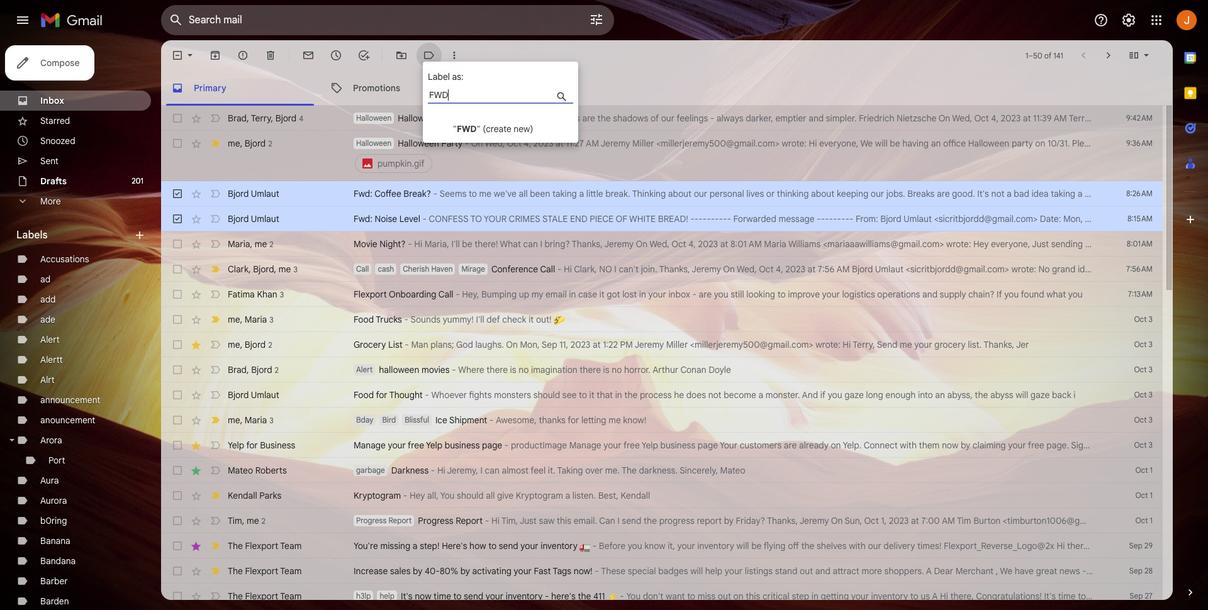Task type: vqa. For each thing, say whether or not it's contained in the screenshot.


Task type: locate. For each thing, give the bounding box(es) containing it.
connected
[[1169, 566, 1209, 577]]

cell
[[354, 137, 1209, 175]]

me , bjord 2 up brad , bjord 2
[[228, 339, 272, 350]]

1 brad from the top
[[228, 112, 247, 124]]

0 vertical spatial not
[[992, 188, 1005, 200]]

increase
[[354, 566, 388, 577]]

wrote:
[[782, 138, 807, 149], [947, 239, 971, 250], [1012, 264, 1037, 275], [816, 339, 841, 351], [1123, 516, 1148, 527]]

team for you're missing a step! here's how to send your inventory
[[280, 541, 302, 552]]

2 time from the left
[[1058, 591, 1076, 602]]

1 horizontal spatial this
[[746, 591, 761, 602]]

in right that
[[615, 390, 622, 401]]

by right 80%
[[461, 566, 470, 577]]

0 horizontal spatial "
[[453, 123, 457, 135]]

yelp up mateo roberts
[[228, 440, 244, 451]]

our left jobs.
[[871, 188, 884, 200]]

terry left "turtle"
[[1069, 113, 1090, 124]]

0 horizontal spatial progress
[[356, 516, 387, 526]]

it left got on the top of the page
[[600, 289, 605, 300]]

it
[[600, 289, 605, 300], [529, 314, 534, 325], [590, 390, 595, 401]]

here's
[[551, 591, 576, 602]]

wed, inside cell
[[485, 138, 505, 149]]

hello
[[1150, 516, 1170, 527]]

1 vertical spatial oct 1
[[1136, 491, 1153, 500]]

2 food from the top
[[354, 390, 374, 401]]

0 horizontal spatial gaze
[[845, 390, 864, 401]]

3 inside 'clark , bjord , me 3'
[[294, 265, 298, 274]]

2023 right 7,
[[1111, 213, 1131, 225]]

me left 'know!'
[[609, 415, 621, 426]]

oct 1 for hi jeremy, i can almost feel it. taking over me. the darkness. sincerely, mateo
[[1136, 466, 1153, 475]]

thanks, left jer
[[984, 339, 1015, 351]]

inbox
[[40, 95, 64, 106]]

0 horizontal spatial manage
[[354, 440, 386, 451]]

now right them
[[942, 440, 959, 451]]

no
[[599, 264, 612, 275]]

1 vertical spatial brad
[[228, 364, 247, 375]]

1 vertical spatial bjord umlaut
[[228, 213, 279, 225]]

2023 up 'party'
[[1001, 113, 1021, 124]]

row containing clark
[[161, 257, 1209, 282]]

4 oct 3 from the top
[[1135, 390, 1153, 400]]

2 business from the left
[[661, 440, 696, 451]]

promotions tab
[[320, 70, 479, 106]]

flying
[[764, 541, 786, 552]]

13 row from the top
[[161, 433, 1163, 458]]

fwd: for fwd: noise level - confess to your crimes stale end piece of white bread! ---------- forwarded message --------- from: bjord umlaut <sicritbjordd@gmail.com> date: mon, aug 7, 2023 at 10:58 am subjec
[[354, 213, 373, 225]]

0 horizontal spatial not
[[709, 390, 722, 401]]

it left that
[[590, 390, 595, 401]]

bjord umlaut for fwd: coffee break? - seems to me we've all been taking a little break. thinking about our personal lives or thinking about keeping our jobs. breaks are good. it's not a bad idea taking a break every now and then. i
[[228, 188, 279, 200]]

1 horizontal spatial should
[[534, 390, 560, 401]]

10 row from the top
[[161, 358, 1163, 383]]

roberts
[[255, 465, 287, 476]]

for right invitation
[[1163, 239, 1175, 250]]

maria down fwd: noise level - confess to your crimes stale end piece of white bread! ---------- forwarded message --------- from: bjord umlaut <sicritbjordd@gmail.com> date: mon, aug 7, 2023 at 10:58 am subjec
[[764, 239, 787, 250]]

on left yelp. in the right bottom of the page
[[831, 440, 841, 451]]

2 for oct 1
[[262, 516, 266, 526]]

terry
[[251, 112, 271, 124], [1069, 113, 1090, 124]]

1 horizontal spatial call
[[439, 289, 454, 300]]

0 vertical spatial i'll
[[452, 239, 460, 250]]

sep left the 11,
[[542, 339, 557, 351]]

yelp up "darkness."
[[642, 440, 658, 451]]

bday
[[356, 415, 374, 425]]

row
[[161, 106, 1209, 131], [161, 131, 1209, 181], [161, 181, 1196, 206], [161, 206, 1209, 232], [161, 232, 1175, 257], [161, 257, 1209, 282], [161, 282, 1163, 307], [161, 307, 1163, 332], [161, 332, 1163, 358], [161, 358, 1163, 383], [161, 383, 1163, 408], [161, 408, 1163, 433], [161, 433, 1163, 458], [161, 458, 1163, 483], [161, 483, 1163, 509], [161, 509, 1209, 534], [161, 534, 1209, 559], [161, 559, 1209, 584], [161, 584, 1209, 609]]

2 inside tim , me 2
[[262, 516, 266, 526]]

kendall parks
[[228, 490, 282, 502]]

1 horizontal spatial send
[[499, 541, 519, 552]]

1 vertical spatial me , maria 3
[[228, 414, 274, 426]]

a right us
[[932, 591, 938, 602]]

me , bjord 2 for 9:36 am
[[228, 138, 272, 149]]

i right then.
[[1193, 188, 1196, 200]]

as:
[[452, 71, 464, 82]]

<sicritbjordd@gmail.com>
[[935, 213, 1038, 225], [906, 264, 1010, 275]]

2 free from the left
[[624, 440, 640, 451]]

wed, down " fwd " (create new)
[[485, 138, 505, 149]]

0 vertical spatial bjord umlaut
[[228, 188, 279, 200]]

friedrich
[[859, 113, 895, 124]]

1 horizontal spatial help
[[705, 566, 723, 577]]

team for increase sales by 40-80% by activating your fast tags now!
[[280, 566, 302, 577]]

kryptogram down garbage
[[354, 490, 401, 502]]

toggle split pane mode image
[[1128, 49, 1141, 62]]

0 horizontal spatial business
[[445, 440, 480, 451]]

them
[[919, 440, 940, 451]]

an left the office
[[931, 138, 941, 149]]

2 the flexport team from the top
[[228, 566, 302, 577]]

mirage
[[462, 264, 485, 274]]

plans;
[[431, 339, 454, 351]]

everyone, down the simpler.
[[820, 138, 859, 149]]

0 vertical spatial miller
[[633, 138, 654, 149]]

free down blissful
[[408, 440, 424, 451]]

1 me , bjord 2 from the top
[[228, 138, 272, 149]]

2 horizontal spatial call
[[540, 264, 555, 275]]

will inside cell
[[875, 138, 888, 149]]

2 oct 3 from the top
[[1135, 340, 1153, 349]]

1 horizontal spatial free
[[624, 440, 640, 451]]

1 horizontal spatial jeremy,
[[1172, 516, 1203, 527]]

merchant
[[956, 566, 994, 577]]

2 brad from the top
[[228, 364, 247, 375]]

" fwd " (create new)
[[453, 123, 533, 135]]

alert for alert halloween movies - where there is no imagination there is no horror. arthur conan doyle
[[356, 365, 373, 375]]

0 vertical spatial idea
[[1032, 188, 1049, 200]]

can
[[599, 516, 615, 527]]

1 food from the top
[[354, 314, 374, 325]]

monsters
[[494, 390, 531, 401]]

tim left burton
[[957, 516, 972, 527]]

progress up you're
[[356, 516, 387, 526]]

just up no
[[1032, 239, 1049, 250]]

0 horizontal spatial on
[[734, 591, 744, 602]]

1 taking from the left
[[553, 188, 577, 200]]

Label-as menu open text field
[[428, 88, 597, 104]]

manage
[[354, 440, 386, 451], [569, 440, 602, 451]]

there right where at the bottom left of the page
[[487, 364, 508, 376]]

1 vertical spatial jeremy,
[[1172, 516, 1203, 527]]

0 horizontal spatial miller
[[633, 138, 654, 149]]

1 vertical spatial alert
[[356, 365, 373, 375]]

fwd: for fwd: coffee break? - seems to me we've all been taking a little break. thinking about our personal lives or thinking about keeping our jobs. breaks are good. it's not a bad idea taking a break every now and then. i
[[354, 188, 373, 200]]

3 oct 3 from the top
[[1135, 365, 1153, 375]]

compose
[[40, 57, 80, 69]]

at left 11:27
[[556, 138, 564, 149]]

there, left don't
[[1067, 541, 1091, 552]]

sep 29
[[1130, 541, 1153, 551]]

am right 11:39
[[1054, 113, 1067, 124]]

2 kendall from the left
[[621, 490, 650, 502]]

oct 3 for whoever fights monsters should see to it that in the process he does not become a monster. and if you gaze long enough into an abyss, the abyss will gaze back i
[[1135, 390, 1153, 400]]

kendall right "best,"
[[621, 490, 650, 502]]

2 bjord umlaut from the top
[[228, 213, 279, 225]]

email.
[[574, 516, 597, 527]]

that
[[597, 390, 613, 401]]

0 horizontal spatial mateo
[[228, 465, 253, 476]]

1 vertical spatial not
[[709, 390, 722, 401]]

shi
[[1199, 541, 1209, 552]]

burton
[[974, 516, 1001, 527]]

1 oct 1 from the top
[[1136, 466, 1153, 475]]

15 row from the top
[[161, 483, 1163, 509]]

man
[[411, 339, 428, 351]]

taking
[[557, 465, 583, 476]]

will right badges
[[691, 566, 703, 577]]

1 time from the left
[[434, 591, 451, 602]]

settings image
[[1122, 13, 1137, 28]]

0 vertical spatial there,
[[1067, 541, 1091, 552]]

tab list
[[1173, 40, 1209, 565], [161, 70, 1173, 106]]

me , maria 3 up yelp for business
[[228, 414, 274, 426]]

None search field
[[161, 5, 614, 35]]

sep for sep 29
[[1130, 541, 1143, 551]]

tim , me 2
[[228, 515, 266, 527]]

maria,
[[425, 239, 449, 250]]

3 oct 1 from the top
[[1136, 516, 1153, 526]]

main content
[[161, 40, 1209, 611]]

progress down all,
[[418, 516, 454, 527]]

listen.
[[573, 490, 596, 502]]

- inside cell
[[465, 138, 469, 149]]

🚛 image
[[580, 542, 591, 552]]

1:22
[[603, 339, 618, 351]]

archive image
[[209, 49, 222, 62]]

2 inside brad , bjord 2
[[275, 365, 279, 375]]

alert inside labels "navigation"
[[40, 334, 60, 346]]

0 vertical spatial alert
[[40, 334, 60, 346]]

0 vertical spatial the flexport team
[[228, 541, 302, 552]]

brad for bjord
[[228, 364, 247, 375]]

at left 7:00
[[911, 516, 919, 527]]

5 row from the top
[[161, 232, 1175, 257]]

ad link
[[40, 274, 50, 285]]

0 vertical spatial <sicritbjordd@gmail.com>
[[935, 213, 1038, 225]]

he
[[674, 390, 684, 401]]

oct inside cell
[[507, 138, 522, 149]]

wrote: inside cell
[[782, 138, 807, 149]]

on up the still
[[723, 264, 735, 275]]

1 kryptogram from the left
[[354, 490, 401, 502]]

1 horizontal spatial no
[[612, 364, 622, 376]]

you
[[440, 490, 455, 502], [627, 591, 641, 602]]

1 horizontal spatial yelp
[[426, 440, 443, 451]]

williams
[[789, 239, 821, 250]]

1 fwd: from the top
[[354, 188, 373, 200]]

abyss
[[991, 390, 1014, 401]]

jeremy down of
[[605, 239, 634, 250]]

wed, down 8:01
[[737, 264, 757, 275]]

primary tab
[[161, 70, 319, 106]]

1 horizontal spatial kendall
[[621, 490, 650, 502]]

mon, up alert halloween movies - where there is no imagination there is no horror. arthur conan doyle on the bottom of page
[[520, 339, 540, 351]]

labels navigation
[[0, 40, 161, 611]]

2 vertical spatial now
[[415, 591, 432, 602]]

your up fast
[[521, 541, 539, 552]]

1 the flexport team from the top
[[228, 541, 302, 552]]

hi inside cell
[[809, 138, 817, 149]]

0 horizontal spatial mon,
[[520, 339, 540, 351]]

sign
[[1071, 440, 1089, 451]]

team
[[280, 541, 302, 552], [280, 566, 302, 577], [280, 591, 302, 602]]

inbox link
[[40, 95, 64, 106]]

not left bad
[[992, 188, 1005, 200]]

darker,
[[746, 113, 774, 124]]

0 vertical spatial everyone,
[[820, 138, 859, 149]]

2 team from the top
[[280, 566, 302, 577]]

out
[[800, 566, 813, 577], [718, 591, 731, 602]]

1 horizontal spatial page
[[698, 440, 718, 451]]

0 vertical spatial all
[[519, 188, 528, 200]]

at left 8:01
[[721, 239, 728, 250]]

2 horizontal spatial it
[[600, 289, 605, 300]]

1 vertical spatial food
[[354, 390, 374, 401]]

in right step
[[812, 591, 819, 602]]

promotions
[[353, 82, 400, 93]]

jobs.
[[887, 188, 906, 200]]

3 bjord umlaut from the top
[[228, 390, 279, 401]]

send down the tim,
[[499, 541, 519, 552]]

me up yelp for business
[[228, 414, 240, 426]]

1 there from the left
[[487, 364, 508, 376]]

tab list right 7:13 am at the top right of the page
[[1173, 40, 1209, 565]]

am right 11:27
[[586, 138, 599, 149]]

2 vertical spatial oct 1
[[1136, 516, 1153, 526]]

1 vertical spatial <millerjeremy500@gmail.com>
[[690, 339, 814, 351]]

fwd: left noise
[[354, 213, 373, 225]]

0 horizontal spatial of
[[651, 113, 659, 124]]

bjord umlaut for fwd: noise level - confess to your crimes stale end piece of white bread! ---------- forwarded message --------- from: bjord umlaut <sicritbjordd@gmail.com> date: mon, aug 7, 2023 at 10:58 am subjec
[[228, 213, 279, 225]]

2 horizontal spatial be
[[890, 138, 901, 149]]

oct 3 for productimage manage your free yelp business page your customers are already on yelp. connect with them now by claiming your free page. sign up
[[1135, 441, 1153, 450]]

3
[[294, 265, 298, 274], [280, 290, 284, 299], [1149, 315, 1153, 324], [270, 315, 274, 324], [1149, 340, 1153, 349], [1149, 365, 1153, 375], [1149, 390, 1153, 400], [1149, 415, 1153, 425], [270, 416, 274, 425], [1149, 441, 1153, 450]]

operations
[[878, 289, 920, 300]]

conference
[[492, 264, 538, 275]]

me down the 'brad , terry , bjord 4'
[[228, 138, 240, 149]]

the for sep 27
[[228, 591, 243, 602]]

halloween inside halloween halloween party - on wed, oct 4, 2023 at 11:27 am jeremy miller <millerjeremy500@gmail.com> wrote: hi everyone, we will be having an office halloween party on 10/31. please submit your costume ideas
[[356, 138, 392, 148]]

help right "h3lp"
[[380, 592, 395, 601]]

16 row from the top
[[161, 509, 1209, 534]]

1 vertical spatial with
[[849, 541, 866, 552]]

case
[[578, 289, 597, 300]]

by right report
[[724, 516, 734, 527]]

0 horizontal spatial jeremy,
[[447, 465, 478, 476]]

1 horizontal spatial time
[[1058, 591, 1076, 602]]

break
[[1085, 188, 1108, 200]]

3 the flexport team from the top
[[228, 591, 302, 602]]

2 for 9:36 am
[[268, 139, 272, 148]]

food
[[354, 314, 374, 325], [354, 390, 374, 401]]

2 me , bjord 2 from the top
[[228, 339, 272, 350]]

3 yelp from the left
[[642, 440, 658, 451]]

2 horizontal spatial on
[[1036, 138, 1046, 149]]

maria up yelp for business
[[245, 414, 267, 426]]

anouncement link
[[40, 415, 95, 426]]

oct 3 for man plans; god laughs. on mon, sep 11, 2023 at 1:22 pm jeremy miller <millerjeremy500@gmail.com> wrote: hi terry, send me your grocery list. thanks, jer
[[1135, 340, 1153, 349]]

it left out!
[[529, 314, 534, 325]]

is up monsters
[[510, 364, 517, 376]]

7:13 am
[[1128, 290, 1153, 299]]

0 horizontal spatial time
[[434, 591, 451, 602]]

us
[[921, 591, 930, 602]]

me.
[[605, 465, 620, 476]]

of right shadows
[[651, 113, 659, 124]]

None checkbox
[[171, 213, 184, 225], [171, 263, 184, 276], [171, 339, 184, 351], [171, 389, 184, 402], [171, 414, 184, 427], [171, 465, 184, 477], [171, 490, 184, 502], [171, 515, 184, 527], [171, 540, 184, 553], [171, 565, 184, 578], [171, 590, 184, 603], [171, 213, 184, 225], [171, 263, 184, 276], [171, 339, 184, 351], [171, 389, 184, 402], [171, 414, 184, 427], [171, 465, 184, 477], [171, 490, 184, 502], [171, 515, 184, 527], [171, 540, 184, 553], [171, 565, 184, 578], [171, 590, 184, 603]]

14 row from the top
[[161, 458, 1163, 483]]

1 vertical spatial idea
[[1078, 264, 1095, 275]]

alert inside alert halloween movies - where there is no imagination there is no horror. arthur conan doyle
[[356, 365, 373, 375]]

0 vertical spatial me , maria 3
[[228, 314, 274, 325]]

thinking
[[632, 188, 666, 200]]

0 horizontal spatial you
[[440, 490, 455, 502]]

0 vertical spatial this
[[557, 516, 572, 527]]

1 business from the left
[[445, 440, 480, 451]]

snoozed
[[40, 135, 75, 147]]

oct 3 for sounds yummy! i'll def check it out!
[[1135, 315, 1153, 324]]

0 horizontal spatial there
[[487, 364, 508, 376]]

yelp down ice
[[426, 440, 443, 451]]

hey
[[974, 239, 989, 250], [410, 490, 425, 502]]

barden link
[[40, 596, 69, 607]]

grocery
[[354, 339, 386, 351]]

2023
[[1001, 113, 1021, 124], [534, 138, 554, 149], [1111, 213, 1131, 225], [698, 239, 718, 250], [786, 264, 806, 275], [571, 339, 591, 351], [889, 516, 909, 527]]

a left the listen.
[[566, 490, 570, 502]]

the flexport team for you're missing a step! here's how to send your inventory
[[228, 541, 302, 552]]

help
[[705, 566, 723, 577], [380, 592, 395, 601]]

2 page from the left
[[698, 440, 718, 451]]

<millerjeremy500@gmail.com> up doyle
[[690, 339, 814, 351]]

snooze image
[[330, 49, 342, 62]]

will down 'friday?' on the right bottom
[[737, 541, 749, 552]]

0 vertical spatial should
[[534, 390, 560, 401]]

gmail image
[[40, 8, 109, 33]]

1 yelp from the left
[[228, 440, 244, 451]]

0 vertical spatial a
[[926, 566, 932, 577]]

your down 7:56
[[822, 289, 840, 300]]

we left have
[[1000, 566, 1013, 577]]

row containing maria
[[161, 232, 1175, 257]]

know!
[[623, 415, 647, 426]]

1 horizontal spatial miller
[[666, 339, 688, 351]]

have
[[1015, 566, 1034, 577]]

move to image
[[395, 49, 408, 62]]

1 vertical spatial out
[[718, 591, 731, 602]]

0 vertical spatial oct 1
[[1136, 466, 1153, 475]]

1 horizontal spatial can
[[523, 239, 538, 250]]

list.
[[968, 339, 982, 351]]

miller inside cell
[[633, 138, 654, 149]]

0 horizontal spatial send
[[464, 591, 484, 602]]

your down activating
[[486, 591, 504, 602]]

shoppers.
[[885, 566, 924, 577]]

everyone, inside cell
[[820, 138, 859, 149]]

mateo up kendall parks
[[228, 465, 253, 476]]

<millerjeremy500@gmail.com> down always
[[657, 138, 780, 149]]

None checkbox
[[171, 49, 184, 62], [171, 112, 184, 125], [171, 137, 184, 150], [171, 188, 184, 200], [171, 238, 184, 251], [171, 288, 184, 301], [171, 313, 184, 326], [171, 364, 184, 376], [171, 439, 184, 452], [171, 49, 184, 62], [171, 112, 184, 125], [171, 137, 184, 150], [171, 188, 184, 200], [171, 238, 184, 251], [171, 288, 184, 301], [171, 313, 184, 326], [171, 364, 184, 376], [171, 439, 184, 452]]

delete image
[[264, 49, 277, 62]]

alert halloween movies - where there is no imagination there is no horror. arthur conan doyle
[[356, 364, 731, 376]]

by
[[961, 440, 971, 451], [724, 516, 734, 527], [413, 566, 423, 577], [461, 566, 470, 577]]

7 row from the top
[[161, 282, 1163, 307]]

2 horizontal spatial yelp
[[642, 440, 658, 451]]

2 for 8:01 am
[[270, 240, 274, 249]]

1 mateo from the left
[[228, 465, 253, 476]]

see
[[563, 390, 577, 401]]

2 vertical spatial bjord umlaut
[[228, 390, 279, 401]]

out right miss
[[718, 591, 731, 602]]

0 horizontal spatial begin
[[1089, 591, 1111, 602]]

1 horizontal spatial out
[[800, 566, 813, 577]]

we inside cell
[[861, 138, 873, 149]]

it's down sales
[[401, 591, 413, 602]]

1 horizontal spatial on
[[831, 440, 841, 451]]

miller up arthur in the bottom of the page
[[666, 339, 688, 351]]

it's right good.
[[978, 188, 989, 200]]

0 horizontal spatial yelp
[[228, 440, 244, 451]]

row containing fatima khan
[[161, 282, 1163, 307]]

6 row from the top
[[161, 257, 1209, 282]]

6 oct 3 from the top
[[1135, 441, 1153, 450]]

what
[[500, 239, 521, 250]]

1 horizontal spatial kryptogram
[[516, 490, 563, 502]]

am right 7:00
[[942, 516, 955, 527]]

0 vertical spatial begin
[[1154, 541, 1176, 552]]

1 horizontal spatial it
[[590, 390, 595, 401]]

supply
[[940, 289, 966, 300]]

jeremy inside cell
[[601, 138, 630, 149]]

thanks, up flying
[[767, 516, 798, 527]]

your up me.
[[604, 440, 622, 451]]

0 vertical spatial hey
[[974, 239, 989, 250]]

1 me , maria 3 from the top
[[228, 314, 274, 325]]

aura link
[[40, 475, 59, 487]]

cell containing halloween party
[[354, 137, 1209, 175]]

0 vertical spatial on
[[1036, 138, 1046, 149]]

1 horizontal spatial mateo
[[720, 465, 746, 476]]

your left inbox in the right of the page
[[649, 289, 666, 300]]

your
[[1131, 138, 1148, 149], [649, 289, 666, 300], [822, 289, 840, 300], [915, 339, 933, 351], [388, 440, 406, 451], [604, 440, 622, 451], [1008, 440, 1026, 451], [521, 541, 539, 552], [678, 541, 695, 552], [1178, 541, 1196, 552], [514, 566, 532, 577], [725, 566, 743, 577], [486, 591, 504, 602], [851, 591, 869, 602], [1113, 591, 1131, 602]]

me down fatima
[[228, 314, 240, 325]]

2 " from the left
[[477, 123, 481, 135]]

haven
[[431, 264, 453, 274]]

flexport for sep 28
[[245, 566, 278, 577]]

taking up the "date:"
[[1051, 188, 1076, 200]]

1 bjord umlaut from the top
[[228, 188, 279, 200]]

maria , me 2
[[228, 238, 274, 250]]

1 vertical spatial the flexport team
[[228, 566, 302, 577]]

our left the personal
[[694, 188, 708, 200]]

1 horizontal spatial terry
[[1069, 113, 1090, 124]]

0 horizontal spatial taking
[[553, 188, 577, 200]]

11:27
[[566, 138, 584, 149]]

maria up 'clark' in the top left of the page
[[228, 238, 250, 250]]

0 vertical spatial me , bjord 2
[[228, 138, 272, 149]]

on down white
[[636, 239, 648, 250]]

inventory
[[541, 541, 578, 552], [698, 541, 735, 552], [506, 591, 543, 602], [872, 591, 908, 602]]

all left been in the top left of the page
[[519, 188, 528, 200]]

the
[[598, 113, 611, 124], [625, 390, 638, 401], [975, 390, 988, 401], [644, 516, 657, 527], [802, 541, 815, 552], [578, 591, 591, 602]]

accusations link
[[40, 254, 89, 265]]

12 row from the top
[[161, 408, 1163, 433]]

message
[[779, 213, 815, 225]]

0 horizontal spatial kendall
[[228, 490, 257, 502]]

1 oct 3 from the top
[[1135, 315, 1153, 324]]

19 row from the top
[[161, 584, 1209, 609]]

are
[[583, 113, 595, 124], [937, 188, 950, 200], [699, 289, 712, 300], [784, 440, 797, 451]]

ever
[[1115, 264, 1133, 275]]

1 vertical spatial a
[[932, 591, 938, 602]]

at left 10:58
[[1134, 213, 1142, 225]]

there, down merchant on the right bottom of page
[[951, 591, 974, 602]]

3 free from the left
[[1028, 440, 1045, 451]]

2 inside maria , me 2
[[270, 240, 274, 249]]

" left the (create
[[477, 123, 481, 135]]

1 team from the top
[[280, 541, 302, 552]]

1 horizontal spatial it's
[[978, 188, 989, 200]]

18 row from the top
[[161, 559, 1209, 584]]

<millerjeremy500@gmail.com>
[[657, 138, 780, 149], [690, 339, 814, 351]]

row containing yelp for business
[[161, 433, 1163, 458]]

everyone, down bad
[[991, 239, 1031, 250]]

fwd: left coffee
[[354, 188, 373, 200]]

will down friedrich
[[875, 138, 888, 149]]

flexport for sep 27
[[245, 591, 278, 602]]

the for sep 29
[[228, 541, 243, 552]]

me up fatima khan 3
[[279, 263, 291, 275]]

how
[[470, 541, 486, 552]]

you're missing a step! here's how to send your inventory
[[354, 541, 580, 552]]

row containing mateo roberts
[[161, 458, 1163, 483]]

1 no from the left
[[519, 364, 529, 376]]

2 fwd: from the top
[[354, 213, 373, 225]]

1 vertical spatial everyone,
[[991, 239, 1031, 250]]

blissful
[[405, 415, 429, 425]]

your left listings
[[725, 566, 743, 577]]

a left bad
[[1007, 188, 1012, 200]]

and
[[802, 390, 818, 401]]

1 horizontal spatial alert
[[356, 365, 373, 375]]



Task type: describe. For each thing, give the bounding box(es) containing it.
compose button
[[5, 45, 95, 81]]

movie
[[354, 239, 377, 250]]

sep for sep 27
[[1130, 592, 1143, 601]]

to right the looking
[[778, 289, 786, 300]]

god
[[456, 339, 473, 351]]

food for food for thought - whoever fights monsters should see to it that in the process he does not become a monster. and if you gaze long enough into an abyss, the abyss will gaze back i
[[354, 390, 374, 401]]

tab list containing primary
[[161, 70, 1173, 106]]

8:15 am
[[1128, 214, 1153, 223]]

2 oct 1 from the top
[[1136, 491, 1153, 500]]

support image
[[1094, 13, 1109, 28]]

1 horizontal spatial progress
[[418, 516, 454, 527]]

inbox
[[669, 289, 690, 300]]

search mail image
[[165, 9, 188, 31]]

am right 8:01
[[749, 239, 762, 250]]

by left 40-
[[413, 566, 423, 577]]

report inside progress report progress report - hi tim, just saw this email. can i send the progress report by friday? thanks, jeremy on sun, oct 1, 2023 at 7:00 am tim burton <timburton1006@gmail.com> wrote: hello jeremy, j
[[389, 516, 412, 526]]

aura
[[40, 475, 59, 487]]

thought
[[389, 390, 423, 401]]

2023 down thoughts
[[534, 138, 554, 149]]

labels heading
[[16, 229, 133, 242]]

the right the off
[[802, 541, 815, 552]]

sep for sep 28
[[1130, 566, 1143, 576]]

flexport_reverse_logo@2x
[[944, 541, 1055, 552]]

4 row from the top
[[161, 206, 1209, 232]]

0 horizontal spatial with
[[849, 541, 866, 552]]

main content containing primary
[[161, 40, 1209, 611]]

0 horizontal spatial should
[[457, 490, 484, 502]]

advanced search options image
[[584, 7, 609, 32]]

me up 'clark , bjord , me 3'
[[255, 238, 267, 250]]

2 yelp from the left
[[426, 440, 443, 451]]

b0ring
[[40, 516, 67, 527]]

1 free from the left
[[408, 440, 424, 451]]

before
[[599, 541, 626, 552]]

report spam image
[[237, 49, 249, 62]]

1 vertical spatial just
[[520, 516, 537, 527]]

main menu image
[[15, 13, 30, 28]]

1 vertical spatial all
[[486, 490, 495, 502]]

2 is from the left
[[603, 364, 610, 376]]

0 horizontal spatial tim
[[228, 515, 242, 527]]

monster.
[[766, 390, 800, 401]]

our left delivery
[[868, 541, 882, 552]]

page.
[[1047, 440, 1069, 451]]

1 vertical spatial hey
[[410, 490, 425, 502]]

1 vertical spatial of
[[651, 113, 659, 124]]

an inside cell
[[931, 138, 941, 149]]

your left fast
[[514, 566, 532, 577]]

there!
[[475, 239, 498, 250]]

11,
[[560, 339, 568, 351]]

food for food trucks
[[354, 314, 374, 325]]

your down bird
[[388, 440, 406, 451]]

wrote: left hello
[[1123, 516, 1148, 527]]

your right claiming
[[1008, 440, 1026, 451]]

oct 1 for hi tim, just saw this email. can i send the progress report by friday? thanks, jeremy on sun, oct 1, 2023 at 7:00 am tim burton <timburton1006@gmail.com> wrote: hello jeremy, j
[[1136, 516, 1153, 526]]

<millerjeremy500@gmail.com> inside cell
[[657, 138, 780, 149]]

halloween inside halloween halloween watching movie month!
[[356, 113, 392, 123]]

jeremy right pm
[[635, 339, 664, 351]]

our left feelings
[[661, 113, 675, 124]]

1 vertical spatial on
[[831, 440, 841, 451]]

i right can
[[618, 516, 620, 527]]

progress inside progress report progress report - hi tim, just saw this email. can i send the progress report by friday? thanks, jeremy on sun, oct 1, 2023 at 7:00 am tim burton <timburton1006@gmail.com> wrote: hello jeremy, j
[[356, 516, 387, 526]]

darkness.
[[639, 465, 678, 476]]

a left little
[[579, 188, 584, 200]]

up
[[1091, 440, 1102, 451]]

garbage darkness - hi jeremy, i can almost feel it. taking over me. the darkness. sincerely, mateo
[[356, 465, 746, 476]]

step
[[792, 591, 810, 602]]

1 horizontal spatial idea
[[1078, 264, 1095, 275]]

the up know
[[644, 516, 657, 527]]

2 me , maria 3 from the top
[[228, 414, 274, 426]]

don't
[[643, 591, 664, 602]]

0 horizontal spatial now
[[415, 591, 432, 602]]

1 vertical spatial be
[[462, 239, 472, 250]]

for left "letting"
[[568, 415, 579, 426]]

keeping
[[837, 188, 869, 200]]

28
[[1145, 566, 1153, 576]]

1 page from the left
[[482, 440, 502, 451]]

are left good.
[[937, 188, 950, 200]]

2 no from the left
[[612, 364, 622, 376]]

1 row from the top
[[161, 106, 1209, 131]]

submit
[[1101, 138, 1128, 149]]

2 taking from the left
[[1051, 188, 1076, 200]]

want
[[666, 591, 685, 602]]

maria down fatima khan 3
[[245, 314, 267, 325]]

2 kryptogram from the left
[[516, 490, 563, 502]]

2 there from the left
[[580, 364, 601, 376]]

2 about from the left
[[811, 188, 835, 200]]

1 horizontal spatial all
[[519, 188, 528, 200]]

0 vertical spatial of
[[1045, 51, 1052, 60]]

in left case
[[569, 289, 576, 300]]

no
[[1039, 264, 1050, 275]]

labels image
[[423, 49, 436, 62]]

- before you know it, your inventory will be flying off the shelves with our delivery times! flexport_reverse_logo@2x hi there, don't forget to begin your shi
[[591, 541, 1209, 552]]

the left shadows
[[598, 113, 611, 124]]

more image
[[448, 49, 461, 62]]

2 horizontal spatial now
[[1134, 188, 1151, 200]]

clark,
[[574, 264, 597, 275]]

4, left 8:01
[[689, 239, 696, 250]]

1 horizontal spatial be
[[752, 541, 762, 552]]

alert for alert
[[40, 334, 60, 346]]

at left 1:22
[[593, 339, 601, 351]]

the left process
[[625, 390, 638, 401]]

1 kendall from the left
[[228, 490, 257, 502]]

up
[[519, 289, 529, 300]]

add to tasks image
[[358, 49, 370, 62]]

i up kryptogram - hey all, you should all give kryptogram a listen. best, kendall
[[481, 465, 483, 476]]

1 manage from the left
[[354, 440, 386, 451]]

be inside cell
[[890, 138, 901, 149]]

the flexport team for increase sales by 40-80% by activating your fast tags now!
[[228, 566, 302, 577]]

your left 27
[[1113, 591, 1131, 602]]

are right thoughts
[[583, 113, 595, 124]]

2 gaze from the left
[[1031, 390, 1050, 401]]

me left we've
[[479, 188, 492, 200]]

8:01
[[731, 239, 747, 250]]

mark as unread image
[[302, 49, 315, 62]]

onboarding
[[389, 289, 437, 300]]

1 is from the left
[[510, 364, 517, 376]]

1 vertical spatial this
[[746, 591, 761, 602]]

fwd: noise level - confess to your crimes stale end piece of white bread! ---------- forwarded message --------- from: bjord umlaut <sicritbjordd@gmail.com> date: mon, aug 7, 2023 at 10:58 am subjec
[[354, 213, 1209, 225]]

1 horizontal spatial begin
[[1154, 541, 1176, 552]]

kryptogram - hey all, you should all give kryptogram a listen. best, kendall
[[354, 490, 650, 502]]

inventory up tags
[[541, 541, 578, 552]]

0 vertical spatial send
[[622, 516, 642, 527]]

at left 11:39
[[1023, 113, 1031, 124]]

1 vertical spatial mon,
[[520, 339, 540, 351]]

brad , terry , bjord 4
[[228, 112, 303, 124]]

movies
[[422, 364, 450, 376]]

cherish
[[403, 264, 430, 274]]

congratulations!
[[976, 591, 1042, 602]]

jeremy up shelves
[[800, 516, 829, 527]]

drafts
[[40, 176, 67, 187]]

off
[[788, 541, 799, 552]]

to right "forget"
[[1143, 541, 1151, 552]]

your
[[720, 440, 738, 451]]

1 horizontal spatial mon,
[[1064, 213, 1083, 225]]

1 horizontal spatial tim
[[957, 516, 972, 527]]

there, for don't
[[1067, 541, 1091, 552]]

a left friendly
[[1086, 239, 1090, 250]]

good.
[[952, 188, 975, 200]]

5 oct 3 from the top
[[1135, 415, 1153, 425]]

a left step!
[[413, 541, 418, 552]]

4, left 11:39
[[992, 113, 999, 124]]

me , bjord 2 for oct 3
[[228, 339, 272, 350]]

to left miss
[[687, 591, 696, 602]]

0 vertical spatial jeremy,
[[447, 465, 478, 476]]

your right it,
[[678, 541, 695, 552]]

i
[[1074, 390, 1076, 401]]

and left supply
[[923, 289, 938, 300]]

7:56 am
[[1127, 264, 1153, 274]]

announcement
[[40, 395, 100, 406]]

flexport for sep 29
[[245, 541, 278, 552]]

0 vertical spatial you
[[440, 490, 455, 502]]

i right no
[[615, 264, 617, 275]]

horror.
[[624, 364, 651, 376]]

wed, up the office
[[953, 113, 973, 124]]

2 mateo from the left
[[720, 465, 746, 476]]

1 vertical spatial now
[[942, 440, 959, 451]]

1 horizontal spatial just
[[1032, 239, 1049, 250]]

business
[[260, 440, 295, 451]]

9:36 am
[[1127, 138, 1153, 148]]

terry,
[[853, 339, 875, 351]]

alrt link
[[40, 375, 55, 386]]

the left abyss
[[975, 390, 988, 401]]

on right laughs.
[[506, 339, 518, 351]]

khan
[[257, 289, 277, 300]]

3 row from the top
[[161, 181, 1196, 206]]

listings
[[745, 566, 773, 577]]

0 horizontal spatial help
[[380, 592, 395, 601]]

parks
[[259, 490, 282, 502]]

0 horizontal spatial it's
[[401, 591, 413, 602]]

🌮 image
[[554, 315, 565, 326]]

new)
[[514, 123, 533, 135]]

inventory down report
[[698, 541, 735, 552]]

3 team from the top
[[280, 591, 302, 602]]

logistics
[[842, 289, 875, 300]]

for left business
[[246, 440, 258, 451]]

bird
[[382, 415, 396, 425]]

0 vertical spatial help
[[705, 566, 723, 577]]

clark , bjord , me 3
[[228, 263, 298, 275]]

1 horizontal spatial i'll
[[476, 314, 485, 325]]

at inside cell
[[556, 138, 564, 149]]

0 horizontal spatial this
[[557, 516, 572, 527]]

me right send
[[900, 339, 912, 351]]

9 row from the top
[[161, 332, 1163, 358]]

darkness
[[391, 465, 429, 476]]

conference call - hi clark, no i can't join. thanks, jeremy on wed, oct 4, 2023 at 7:56 am bjord umlaut <sicritbjordd@gmail.com> wrote: no grand idea was ever born in a conferenc
[[492, 264, 1209, 275]]

1 horizontal spatial report
[[456, 516, 483, 527]]

thanks, up clark,
[[572, 239, 603, 250]]

on inside cell
[[471, 138, 483, 149]]

the for sep 28
[[228, 566, 243, 577]]

17 row from the top
[[161, 534, 1209, 559]]

0 vertical spatial it
[[600, 289, 605, 300]]

1 vertical spatial we
[[1000, 566, 1013, 577]]

a left conferenc
[[1165, 264, 1170, 275]]

where
[[458, 364, 484, 376]]

4, inside cell
[[524, 138, 531, 149]]

to right seems
[[469, 188, 477, 200]]

0 horizontal spatial a
[[926, 566, 932, 577]]

th
[[1201, 591, 1209, 602]]

fatima
[[228, 289, 255, 300]]

1 vertical spatial can
[[485, 465, 500, 476]]

to down news
[[1078, 591, 1086, 602]]

1 " from the left
[[453, 123, 457, 135]]

great
[[1036, 566, 1058, 577]]

2023 right 1,
[[889, 516, 909, 527]]

wed, up join.
[[650, 239, 670, 250]]

dear
[[934, 566, 954, 577]]

your right getting
[[851, 591, 869, 602]]

tags
[[553, 566, 572, 577]]

so
[[1189, 591, 1199, 602]]

3 inside fatima khan 3
[[280, 290, 284, 299]]

by left claiming
[[961, 440, 971, 451]]

wrote: left no
[[1012, 264, 1037, 275]]

on left sun,
[[831, 516, 843, 527]]

1 gaze from the left
[[845, 390, 864, 401]]

411
[[594, 591, 605, 602]]

a right become
[[759, 390, 764, 401]]

2023 left 8:01
[[698, 239, 718, 250]]

<timburton1006@gmail.com>
[[1003, 516, 1121, 527]]

it's now time to send your inventory - here's the 411
[[401, 591, 607, 602]]

2 manage from the left
[[569, 440, 602, 451]]

looking
[[747, 289, 776, 300]]

2 row from the top
[[161, 131, 1209, 181]]

sent link
[[40, 155, 58, 167]]

in right lost
[[639, 289, 646, 300]]

1 about from the left
[[668, 188, 692, 200]]

your left shi
[[1178, 541, 1196, 552]]

2 for oct 3
[[268, 340, 272, 350]]

4, down movie night? - hi maria, i'll be there! what can i bring? thanks, jeremy on wed, oct 4, 2023 at 8:01 am maria williams <mariaaawilliams@gmail.com> wrote: hey everyone, just sending a friendly invitation for
[[776, 264, 784, 275]]

yummy!
[[443, 314, 474, 325]]

miss
[[698, 591, 716, 602]]

for left thought
[[376, 390, 387, 401]]

in right born
[[1156, 264, 1163, 275]]

29
[[1145, 541, 1153, 551]]

1 vertical spatial an
[[936, 390, 945, 401]]

to right how
[[489, 541, 497, 552]]

shipping
[[1134, 591, 1168, 602]]

me down kendall parks
[[247, 515, 259, 527]]

inventory down fast
[[506, 591, 543, 602]]

1 horizontal spatial with
[[900, 440, 917, 451]]

port
[[48, 455, 65, 466]]

claiming
[[973, 440, 1006, 451]]

halloween halloween watching movie month!
[[356, 113, 534, 124]]

brad for terry
[[228, 112, 247, 124]]

1 vertical spatial you
[[627, 591, 641, 602]]

141
[[1054, 51, 1064, 60]]

i left bring?
[[540, 239, 543, 250]]

0 horizontal spatial out
[[718, 591, 731, 602]]

0 vertical spatial out
[[800, 566, 813, 577]]

anouncement
[[40, 415, 95, 426]]

got
[[607, 289, 620, 300]]

aug
[[1085, 213, 1101, 225]]

my
[[532, 289, 543, 300]]

there, for congratulations!
[[951, 591, 974, 602]]

to right see
[[579, 390, 587, 401]]

row containing tim
[[161, 509, 1209, 534]]

1 vertical spatial it
[[529, 314, 534, 325]]

starred
[[40, 115, 70, 127]]

2023 right the 11,
[[571, 339, 591, 351]]

1 vertical spatial <sicritbjordd@gmail.com>
[[906, 264, 1010, 275]]

party
[[442, 138, 463, 149]]

0 horizontal spatial terry
[[251, 112, 271, 124]]

are left already
[[784, 440, 797, 451]]

announcement link
[[40, 395, 100, 406]]

friday?
[[736, 516, 765, 527]]

and left attract
[[816, 566, 831, 577]]

food for thought - whoever fights monsters should see to it that in the process he does not become a monster. and if you gaze long enough into an abyss, the abyss will gaze back i
[[354, 390, 1076, 401]]

fwd: coffee break? - seems to me we've all been taking a little break. thinking about our personal lives or thinking about keeping our jobs. breaks are good. it's not a bad idea taking a break every now and then. i
[[354, 188, 1196, 200]]

customers
[[740, 440, 782, 451]]

Search mail text field
[[189, 14, 554, 26]]

older image
[[1103, 49, 1115, 62]]

break?
[[404, 188, 431, 200]]

⚡ image
[[607, 592, 618, 603]]

0 horizontal spatial call
[[356, 264, 369, 274]]

2 horizontal spatial it's
[[1045, 591, 1056, 602]]

on inside cell
[[1036, 138, 1046, 149]]

row containing kendall parks
[[161, 483, 1163, 509]]

will right abyss
[[1016, 390, 1029, 401]]

now!
[[574, 566, 593, 577]]

0 vertical spatial can
[[523, 239, 538, 250]]

11 row from the top
[[161, 383, 1163, 408]]

1 vertical spatial send
[[499, 541, 519, 552]]

list
[[388, 339, 403, 351]]

thoughts
[[542, 113, 580, 124]]

8 row from the top
[[161, 307, 1163, 332]]

your inside cell
[[1131, 138, 1148, 149]]

1 vertical spatial begin
[[1089, 591, 1111, 602]]

the left 411 at the bottom
[[578, 591, 591, 602]]

1 horizontal spatial not
[[992, 188, 1005, 200]]

1 vertical spatial miller
[[666, 339, 688, 351]]

grocery
[[935, 339, 966, 351]]

check
[[502, 314, 527, 325]]

and left then.
[[1153, 188, 1168, 200]]

to
[[471, 213, 482, 225]]



